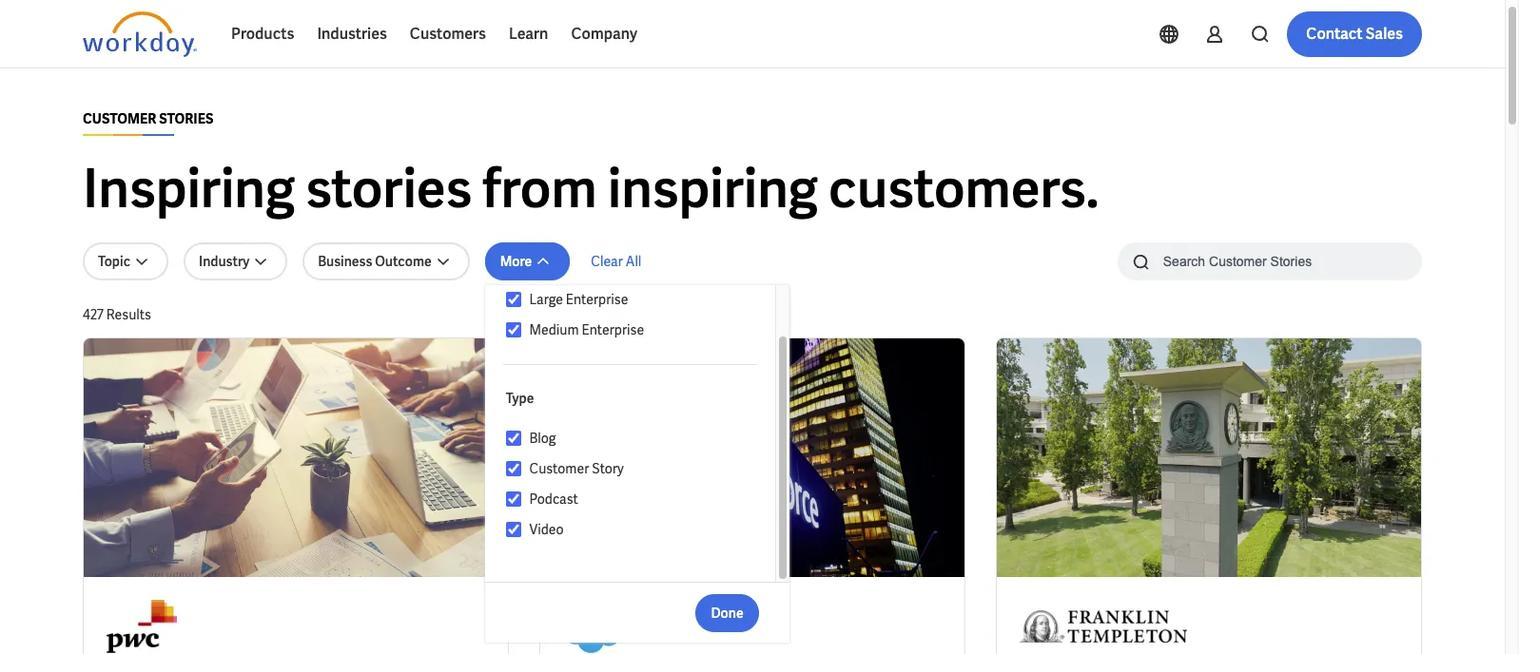 Task type: describe. For each thing, give the bounding box(es) containing it.
franklin templeton companies, llc image
[[1020, 600, 1187, 654]]

story
[[592, 461, 624, 478]]

done
[[711, 605, 744, 622]]

results
[[106, 306, 151, 324]]

products
[[231, 24, 294, 44]]

enterprise for medium enterprise
[[582, 322, 644, 339]]

Search Customer Stories text field
[[1152, 245, 1385, 278]]

customer story
[[529, 461, 624, 478]]

more
[[500, 253, 532, 270]]

blog
[[529, 430, 556, 447]]

pricewaterhousecoopers global licensing services corporation (pwc) image
[[107, 600, 177, 654]]

427
[[83, 306, 104, 324]]

customer
[[83, 110, 156, 128]]

salesforce.com image
[[563, 600, 640, 654]]

customers
[[410, 24, 486, 44]]

video
[[529, 521, 564, 539]]

outcome
[[375, 253, 432, 270]]

customers button
[[399, 11, 498, 57]]

clear all button
[[585, 243, 647, 281]]

large enterprise link
[[522, 288, 757, 311]]

customers.
[[829, 154, 1099, 224]]

video link
[[522, 519, 757, 541]]

clear all
[[591, 253, 642, 270]]

medium enterprise link
[[522, 319, 757, 342]]

all
[[626, 253, 642, 270]]

contact
[[1307, 24, 1363, 44]]

inspiring
[[83, 154, 295, 224]]

topic
[[98, 253, 130, 270]]

medium enterprise
[[529, 322, 644, 339]]

stories
[[306, 154, 472, 224]]

large enterprise
[[529, 291, 628, 308]]



Task type: locate. For each thing, give the bounding box(es) containing it.
business outcome button
[[303, 243, 470, 281]]

stories
[[159, 110, 214, 128]]

sales
[[1366, 24, 1403, 44]]

company
[[571, 24, 638, 44]]

customer stories
[[83, 110, 214, 128]]

clear
[[591, 253, 623, 270]]

enterprise
[[566, 291, 628, 308], [582, 322, 644, 339]]

0 vertical spatial enterprise
[[566, 291, 628, 308]]

industries button
[[306, 11, 399, 57]]

inspiring stories from inspiring customers.
[[83, 154, 1099, 224]]

customer
[[529, 461, 589, 478]]

products button
[[220, 11, 306, 57]]

go to the homepage image
[[83, 11, 197, 57]]

more button
[[485, 243, 570, 281]]

None checkbox
[[506, 491, 522, 508], [506, 521, 522, 539], [506, 491, 522, 508], [506, 521, 522, 539]]

customer story link
[[522, 458, 757, 481]]

business outcome
[[318, 253, 432, 270]]

industry button
[[184, 243, 288, 281]]

industries
[[317, 24, 387, 44]]

podcast
[[529, 491, 578, 508]]

None checkbox
[[506, 291, 522, 308], [506, 322, 522, 339], [506, 430, 522, 447], [506, 461, 522, 478], [506, 291, 522, 308], [506, 322, 522, 339], [506, 430, 522, 447], [506, 461, 522, 478]]

enterprise up medium enterprise
[[566, 291, 628, 308]]

enterprise for large enterprise
[[566, 291, 628, 308]]

contact sales
[[1307, 24, 1403, 44]]

medium
[[529, 322, 579, 339]]

learn
[[509, 24, 548, 44]]

1 vertical spatial enterprise
[[582, 322, 644, 339]]

topic button
[[83, 243, 169, 281]]

large
[[529, 291, 563, 308]]

done button
[[696, 594, 759, 632]]

industry
[[199, 253, 249, 270]]

business
[[318, 253, 372, 270]]

contact sales link
[[1288, 11, 1422, 57]]

learn button
[[498, 11, 560, 57]]

enterprise down large enterprise link
[[582, 322, 644, 339]]

company button
[[560, 11, 649, 57]]

blog link
[[522, 427, 757, 450]]

from
[[483, 154, 597, 224]]

427 results
[[83, 306, 151, 324]]

type
[[506, 390, 534, 407]]

inspiring
[[608, 154, 818, 224]]

podcast link
[[522, 488, 757, 511]]



Task type: vqa. For each thing, say whether or not it's contained in the screenshot.
first Leader from the left
no



